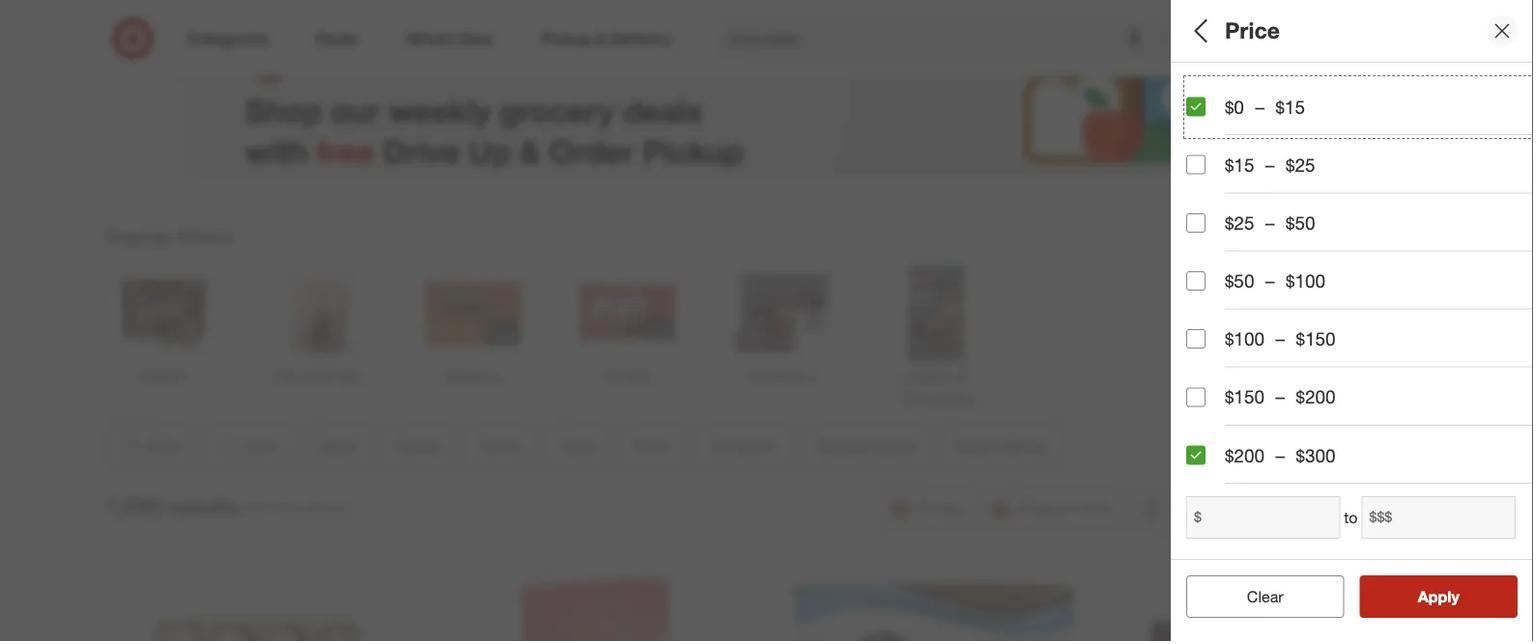 Task type: locate. For each thing, give the bounding box(es) containing it.
0 vertical spatial $0
[[1225, 96, 1244, 118]]

1 vertical spatial $150
[[1225, 386, 1265, 408]]

apply
[[1418, 587, 1460, 606]]

$200 up the $300
[[1296, 386, 1336, 408]]

& inside '◎deals shop our weekly grocery deals with free drive up & order pickup'
[[519, 132, 541, 170]]

0 vertical spatial $15
[[1276, 96, 1305, 118]]

results
[[168, 493, 239, 520], [1430, 587, 1480, 606]]

1 vertical spatial results
[[1430, 587, 1480, 606]]

$200 down '$100  –  $150' option
[[1187, 371, 1216, 388]]

$300
[[1296, 444, 1336, 467]]

search
[[1185, 31, 1231, 50]]

1 vertical spatial $25
[[1225, 212, 1255, 234]]

price dialog
[[1171, 0, 1533, 642]]

$25 left ghirardelli;
[[1286, 154, 1316, 176]]

0 vertical spatial $100
[[1286, 270, 1326, 292]]

$150
[[1296, 328, 1336, 350], [1225, 386, 1265, 408]]

2 vertical spatial $15
[[1313, 371, 1335, 388]]

order
[[549, 132, 634, 170]]

barks;
[[1187, 304, 1225, 321]]

price for price $200  –  $300; $0  –  $15
[[1187, 347, 1232, 369]]

search button
[[1185, 17, 1231, 64]]

chocolates;
[[1265, 304, 1337, 321]]

1,090 results for "chocolate"
[[106, 493, 350, 520]]

$100 up chocolates;
[[1286, 270, 1326, 292]]

see
[[1398, 587, 1426, 606]]

$100
[[1286, 270, 1326, 292], [1225, 328, 1265, 350]]

0 horizontal spatial $0
[[1225, 96, 1244, 118]]

$15
[[1276, 96, 1305, 118], [1225, 154, 1255, 176], [1313, 371, 1335, 388]]

$25 up brownie;
[[1225, 212, 1255, 234]]

clear inside "button"
[[1238, 587, 1274, 606]]

filled
[[1229, 304, 1261, 321]]

price up $150  –  $200 checkbox
[[1187, 347, 1232, 369]]

2 horizontal spatial $200
[[1296, 386, 1336, 408]]

None text field
[[1187, 497, 1340, 539]]

$15 right $15  –  $25 checkbox
[[1225, 154, 1255, 176]]

$100  –  $150
[[1225, 328, 1336, 350]]

1 horizontal spatial $25
[[1286, 154, 1316, 176]]

1 vertical spatial $0
[[1276, 371, 1290, 388]]

2 horizontal spatial $15
[[1313, 371, 1335, 388]]

2 clear from the left
[[1247, 587, 1284, 606]]

1 vertical spatial &
[[1297, 236, 1305, 253]]

clear all button
[[1187, 576, 1344, 618]]

$150 up occasion
[[1225, 386, 1265, 408]]

all
[[1278, 587, 1293, 606]]

1 horizontal spatial results
[[1430, 587, 1480, 606]]

occasion button
[[1187, 401, 1533, 469]]

clear down rating on the bottom right
[[1247, 587, 1284, 606]]

see results button
[[1360, 576, 1518, 618]]

0 horizontal spatial $100
[[1225, 328, 1265, 350]]

weekly
[[389, 92, 491, 129]]

filters
[[178, 225, 233, 247]]

kat;
[[1416, 168, 1441, 185]]

results for see
[[1430, 587, 1480, 606]]

clear left all
[[1238, 587, 1274, 606]]

0 vertical spatial results
[[168, 493, 239, 520]]

$15 inside price $200  –  $300; $0  –  $15
[[1313, 371, 1335, 388]]

all filters dialog
[[1171, 0, 1533, 642]]

guest rating button
[[1187, 536, 1533, 604]]

1 horizontal spatial $0
[[1276, 371, 1290, 388]]

$15  –  $25 checkbox
[[1187, 155, 1206, 175]]

clear inside button
[[1247, 587, 1284, 606]]

price for price
[[1225, 17, 1280, 44]]

$200
[[1187, 371, 1216, 388], [1296, 386, 1336, 408], [1225, 444, 1265, 467]]

& inside flavor brownie; cookies & cream; peanut butter; peppermint
[[1297, 236, 1305, 253]]

& left "cream;"
[[1297, 236, 1305, 253]]

popular
[[106, 225, 173, 247]]

◎deals
[[245, 30, 408, 85]]

1 horizontal spatial $150
[[1296, 328, 1336, 350]]

up
[[469, 132, 511, 170]]

see results
[[1398, 587, 1480, 606]]

$200 inside price $200  –  $300; $0  –  $15
[[1187, 371, 1216, 388]]

$0 inside price dialog
[[1225, 96, 1244, 118]]

clear
[[1238, 587, 1274, 606], [1247, 587, 1284, 606]]

occasion
[[1187, 421, 1269, 443]]

$0 right $300;
[[1276, 371, 1290, 388]]

results left for
[[168, 493, 239, 520]]

0 horizontal spatial &
[[519, 132, 541, 170]]

results right see
[[1430, 587, 1480, 606]]

cookies
[[1243, 236, 1293, 253]]

1 clear from the left
[[1238, 587, 1274, 606]]

$300;
[[1239, 371, 1272, 388]]

1 vertical spatial price
[[1187, 347, 1232, 369]]

$0
[[1225, 96, 1244, 118], [1276, 371, 1290, 388]]

$15 up '$15  –  $25'
[[1276, 96, 1305, 118]]

1 vertical spatial $100
[[1225, 328, 1265, 350]]

$25
[[1286, 154, 1316, 176], [1225, 212, 1255, 234]]

dietary needs
[[1187, 489, 1311, 511]]

$200 down occasion
[[1225, 444, 1265, 467]]

0 horizontal spatial results
[[168, 493, 239, 520]]

price right all
[[1225, 17, 1280, 44]]

0 horizontal spatial $150
[[1225, 386, 1265, 408]]

$0 right $0  –  $15 option
[[1225, 96, 1244, 118]]

brownie;
[[1187, 236, 1240, 253]]

1 horizontal spatial $50
[[1286, 212, 1316, 234]]

None text field
[[1362, 497, 1516, 539]]

price
[[1225, 17, 1280, 44], [1187, 347, 1232, 369]]

results for 1,090
[[168, 493, 239, 520]]

&
[[519, 132, 541, 170], [1297, 236, 1305, 253]]

deals button
[[1187, 63, 1533, 130]]

price inside price $200  –  $300; $0  –  $15
[[1187, 347, 1232, 369]]

What can we help you find? suggestions appear below search field
[[717, 17, 1199, 60]]

$150 down chocolates;
[[1296, 328, 1336, 350]]

$25  –  $50
[[1225, 212, 1316, 234]]

results inside button
[[1430, 587, 1480, 606]]

1 horizontal spatial $100
[[1286, 270, 1326, 292]]

& right up
[[519, 132, 541, 170]]

$50 up "cream;"
[[1286, 212, 1316, 234]]

$100 down filled
[[1225, 328, 1265, 350]]

1 horizontal spatial $15
[[1276, 96, 1305, 118]]

1 horizontal spatial &
[[1297, 236, 1305, 253]]

0 horizontal spatial $200
[[1187, 371, 1216, 388]]

1 vertical spatial $50
[[1225, 270, 1255, 292]]

none text field inside price dialog
[[1362, 497, 1516, 539]]

popular filters
[[106, 225, 233, 247]]

0 horizontal spatial $15
[[1225, 154, 1255, 176]]

guest rating
[[1187, 556, 1300, 578]]

dietary needs button
[[1187, 469, 1533, 536]]

$50
[[1286, 212, 1316, 234], [1225, 270, 1255, 292]]

0 vertical spatial price
[[1225, 17, 1280, 44]]

butter;
[[1403, 236, 1444, 253]]

0 vertical spatial $50
[[1286, 212, 1316, 234]]

$200  –  $300 checkbox
[[1187, 446, 1206, 465]]

0 vertical spatial &
[[519, 132, 541, 170]]

drive
[[383, 132, 460, 170]]

$15 down the $100  –  $150
[[1313, 371, 1335, 388]]

3
[[1187, 168, 1194, 185]]

$50 up filled
[[1225, 270, 1255, 292]]

clear button
[[1187, 576, 1344, 618]]

apply button
[[1360, 576, 1518, 618]]

brand 3 musketeers; crunch; ghirardelli; kit kat; kinder; lindt; t
[[1187, 144, 1533, 185]]

$15  –  $25
[[1225, 154, 1316, 176]]

price inside dialog
[[1225, 17, 1280, 44]]



Task type: describe. For each thing, give the bounding box(es) containing it.
all filters
[[1187, 17, 1279, 44]]

◎deals shop our weekly grocery deals with free drive up & order pickup
[[245, 30, 744, 170]]

$50  –  $100 checkbox
[[1187, 271, 1206, 291]]

free
[[316, 132, 374, 170]]

our
[[330, 92, 380, 129]]

flavor
[[1187, 211, 1240, 233]]

price $200  –  $300; $0  –  $15
[[1187, 347, 1335, 388]]

type
[[1187, 279, 1227, 301]]

to
[[1344, 508, 1358, 527]]

1 horizontal spatial $200
[[1225, 444, 1265, 467]]

brand
[[1187, 144, 1239, 166]]

$200 for $150  –  $200
[[1296, 386, 1336, 408]]

$50  –  $100
[[1225, 270, 1326, 292]]

musketeers;
[[1198, 168, 1272, 185]]

$200  –  $300
[[1225, 444, 1336, 467]]

$0 inside price $200  –  $300; $0  –  $15
[[1276, 371, 1290, 388]]

"chocolate"
[[270, 499, 350, 518]]

with
[[245, 132, 308, 170]]

0 horizontal spatial $50
[[1225, 270, 1255, 292]]

lindt;
[[1492, 168, 1526, 185]]

guest
[[1187, 556, 1238, 578]]

$150  –  $200
[[1225, 386, 1336, 408]]

deals
[[623, 92, 702, 129]]

$0  –  $15
[[1225, 96, 1305, 118]]

filters
[[1219, 17, 1279, 44]]

pickup
[[643, 132, 744, 170]]

$25  –  $50 checkbox
[[1187, 213, 1206, 233]]

kinder;
[[1444, 168, 1488, 185]]

clear for clear all
[[1238, 587, 1274, 606]]

bars
[[1384, 304, 1412, 321]]

1,090
[[106, 493, 161, 520]]

none text field inside price dialog
[[1187, 497, 1340, 539]]

$100  –  $150 checkbox
[[1187, 330, 1206, 349]]

0 horizontal spatial $25
[[1225, 212, 1255, 234]]

type barks; filled chocolates; candy bars
[[1187, 279, 1412, 321]]

$200 for price $200  –  $300; $0  –  $15
[[1187, 371, 1216, 388]]

crunch;
[[1276, 168, 1324, 185]]

t
[[1529, 168, 1533, 185]]

$150  –  $200 checkbox
[[1187, 388, 1206, 407]]

grocery
[[499, 92, 614, 129]]

peppermint
[[1448, 236, 1518, 253]]

cream;
[[1309, 236, 1353, 253]]

for
[[247, 499, 266, 518]]

0 vertical spatial $25
[[1286, 154, 1316, 176]]

flavor brownie; cookies & cream; peanut butter; peppermint
[[1187, 211, 1518, 253]]

deals
[[1187, 83, 1236, 105]]

0 vertical spatial $150
[[1296, 328, 1336, 350]]

needs
[[1255, 489, 1311, 511]]

candy
[[1341, 304, 1380, 321]]

1 vertical spatial $15
[[1225, 154, 1255, 176]]

kit
[[1396, 168, 1413, 185]]

peanut
[[1357, 236, 1399, 253]]

shop
[[245, 92, 322, 129]]

dietary
[[1187, 489, 1250, 511]]

ghirardelli;
[[1328, 168, 1393, 185]]

rating
[[1243, 556, 1300, 578]]

clear all
[[1238, 587, 1293, 606]]

clear for clear
[[1247, 587, 1284, 606]]

all
[[1187, 17, 1213, 44]]

$0  –  $15 checkbox
[[1187, 97, 1206, 116]]



Task type: vqa. For each thing, say whether or not it's contained in the screenshot.
Sheba Meaty Tender Sticks with Chicken Jerky Cat Treats - 0.7oz/5ct's Only
no



